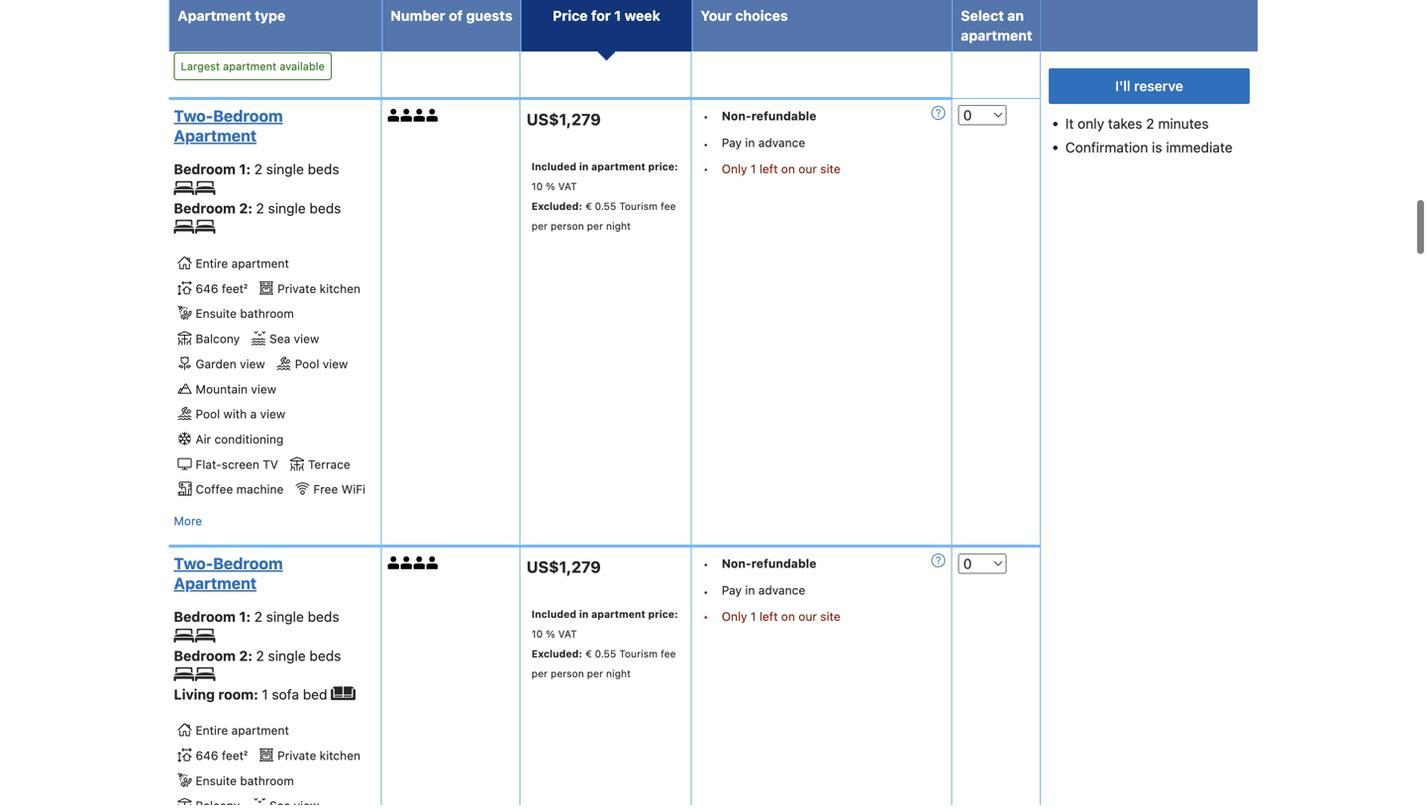 Task type: describe. For each thing, give the bounding box(es) containing it.
pool with a view
[[196, 407, 285, 421]]

i'll reserve button
[[1049, 68, 1250, 104]]

guests
[[466, 7, 513, 24]]

0 horizontal spatial for
[[258, 16, 273, 30]]

price
[[553, 7, 588, 24]]

included in apartment price: 10 % vat for two-bedroom apartment link associated with second the more details on meals and payment options image from the top of the page
[[532, 608, 678, 640]]

1 646 feet² from the top
[[196, 282, 248, 295]]

sofa
[[272, 687, 299, 703]]

room:
[[218, 687, 258, 703]]

pool for pool with a view
[[196, 407, 220, 421]]

2 • from the top
[[703, 137, 709, 151]]

of
[[449, 7, 463, 24]]

available
[[280, 60, 325, 73]]

conditioning
[[214, 432, 284, 446]]

non- for second the more details on meals and payment options image from the top of the page
[[722, 557, 752, 571]]

select
[[961, 7, 1004, 24]]

air conditioning
[[196, 432, 284, 446]]

1 horizontal spatial for
[[591, 7, 611, 24]]

refundable for second the more details on meals and payment options image from the top of the page
[[752, 557, 817, 571]]

our for second the more details on meals and payment options image from the bottom of the page
[[799, 162, 817, 176]]

only for second the more details on meals and payment options image from the top of the page
[[722, 610, 747, 624]]

a
[[250, 407, 257, 421]]

more link
[[174, 511, 202, 531]]

pay for second the more details on meals and payment options image from the top of the page
[[722, 584, 742, 598]]

2 more details on meals and payment options image from the top
[[932, 554, 946, 568]]

price: for second the more details on meals and payment options image from the bottom of the page
[[648, 160, 678, 172]]

garden
[[196, 357, 236, 371]]

vat for two-bedroom apartment link associated with second the more details on meals and payment options image from the top of the page
[[558, 628, 577, 640]]

bedroom 1: for second the more details on meals and payment options image from the top of the page
[[174, 609, 254, 625]]

pay in advance for second the more details on meals and payment options image from the bottom of the page
[[722, 136, 805, 150]]

view for pool view
[[323, 357, 348, 371]]

your choices
[[701, 7, 788, 24]]

it
[[1066, 115, 1074, 132]]

coffee
[[196, 483, 233, 496]]

0.55 for two-bedroom apartment link for second the more details on meals and payment options image from the bottom of the page
[[595, 200, 616, 212]]

2 ensuite from the top
[[196, 774, 237, 788]]

2 private from the top
[[277, 749, 316, 763]]

vat for two-bedroom apartment link for second the more details on meals and payment options image from the bottom of the page
[[558, 180, 577, 192]]

10 for second the more details on meals and payment options image from the bottom of the page
[[532, 180, 543, 192]]

choices
[[735, 7, 788, 24]]

select an apartment
[[961, 7, 1033, 44]]

on for second the more details on meals and payment options image from the bottom of the page
[[781, 162, 795, 176]]

2 kitchen from the top
[[320, 749, 361, 763]]

largest
[[181, 60, 220, 73]]

2 private kitchen from the top
[[277, 749, 361, 763]]

fee for second the more details on meals and payment options image from the top of the page
[[661, 648, 676, 660]]

more
[[174, 514, 202, 528]]

clothing
[[277, 16, 321, 30]]

living room:
[[174, 687, 262, 703]]

2 bathroom from the top
[[240, 774, 294, 788]]

night for second the more details on meals and payment options image from the bottom of the page
[[606, 220, 631, 232]]

included for two-bedroom apartment link associated with second the more details on meals and payment options image from the top of the page
[[532, 608, 577, 620]]

10 for second the more details on meals and payment options image from the top of the page
[[532, 628, 543, 640]]

1 646 from the top
[[196, 282, 218, 295]]

free
[[313, 483, 338, 496]]

2 ensuite bathroom from the top
[[196, 774, 294, 788]]

pool view
[[295, 357, 348, 371]]

two-bedroom apartment link for second the more details on meals and payment options image from the bottom of the page
[[174, 106, 370, 146]]

rack
[[231, 16, 255, 30]]

included for two-bedroom apartment link for second the more details on meals and payment options image from the bottom of the page
[[532, 160, 577, 172]]

flat-
[[196, 457, 222, 471]]

sofa bed
[[280, 36, 329, 50]]

our for second the more details on meals and payment options image from the top of the page
[[799, 610, 817, 624]]

flat-screen tv
[[196, 457, 278, 471]]

2 646 from the top
[[196, 749, 218, 763]]

fee for second the more details on meals and payment options image from the bottom of the page
[[661, 200, 676, 212]]

screen
[[222, 457, 259, 471]]

pay in advance for second the more details on meals and payment options image from the top of the page
[[722, 584, 805, 598]]

1 sofa bed
[[262, 687, 331, 703]]

two- for two-bedroom apartment link associated with second the more details on meals and payment options image from the top of the page
[[174, 554, 213, 573]]

confirmation
[[1066, 139, 1148, 156]]

refundable for second the more details on meals and payment options image from the bottom of the page
[[752, 109, 817, 123]]

€ 0.55 tourism fee per person per night for two-bedroom apartment link associated with second the more details on meals and payment options image from the top of the page
[[532, 648, 676, 679]]

takes
[[1108, 115, 1143, 132]]

week
[[625, 7, 661, 24]]

i'll reserve
[[1116, 78, 1183, 94]]

% for two-bedroom apartment link for second the more details on meals and payment options image from the bottom of the page
[[546, 180, 555, 192]]

air
[[196, 432, 211, 446]]

number
[[391, 7, 445, 24]]

6 • from the top
[[703, 610, 709, 624]]

1 kitchen from the top
[[320, 282, 361, 295]]

number of guests
[[391, 7, 513, 24]]

an
[[1008, 7, 1024, 24]]

advance for second the more details on meals and payment options image from the bottom of the page
[[758, 136, 805, 150]]

2 inside it only takes 2 minutes confirmation is immediate
[[1146, 115, 1155, 132]]

excluded: for two-bedroom apartment link for second the more details on meals and payment options image from the bottom of the page
[[532, 200, 582, 212]]



Task type: vqa. For each thing, say whether or not it's contained in the screenshot.
impressive
no



Task type: locate. For each thing, give the bounding box(es) containing it.
2 vat from the top
[[558, 628, 577, 640]]

ensuite down living room:
[[196, 774, 237, 788]]

0 vertical spatial bedroom 1:
[[174, 161, 254, 177]]

two-bedroom apartment link down largest apartment available
[[174, 106, 370, 146]]

0 vertical spatial %
[[546, 180, 555, 192]]

1 person from the top
[[551, 220, 584, 232]]

sofa
[[280, 36, 305, 50]]

1 pay in advance from the top
[[722, 136, 805, 150]]

two-
[[174, 107, 213, 125], [174, 554, 213, 573]]

0 vertical spatial non-
[[722, 109, 752, 123]]

2 single beds
[[254, 161, 339, 177], [256, 200, 341, 216], [254, 609, 339, 625], [256, 648, 341, 664]]

only for second the more details on meals and payment options image from the bottom of the page
[[722, 162, 747, 176]]

on for second the more details on meals and payment options image from the top of the page
[[781, 610, 795, 624]]

two-bedroom apartment for two-bedroom apartment link associated with second the more details on meals and payment options image from the top of the page
[[174, 554, 283, 593]]

1 our from the top
[[799, 162, 817, 176]]

0 vertical spatial feet²
[[222, 282, 248, 295]]

2 vertical spatial apartment
[[174, 574, 257, 593]]

paper
[[224, 36, 256, 50]]

1 € from the top
[[585, 200, 592, 212]]

bathroom
[[240, 307, 294, 321], [240, 774, 294, 788]]

bedroom 2: for second the more details on meals and payment options image from the bottom of the page
[[174, 200, 256, 216]]

0 vertical spatial bed
[[308, 36, 329, 50]]

2 tourism from the top
[[619, 648, 658, 660]]

1 10 from the top
[[532, 180, 543, 192]]

•
[[703, 109, 709, 123], [703, 137, 709, 151], [703, 162, 709, 176], [703, 557, 709, 571], [703, 585, 709, 599], [703, 610, 709, 624]]

1 vertical spatial two-bedroom apartment
[[174, 554, 283, 593]]

1 vertical spatial excluded:
[[532, 648, 582, 660]]

non- for second the more details on meals and payment options image from the bottom of the page
[[722, 109, 752, 123]]

1 bathroom from the top
[[240, 307, 294, 321]]

free wifi
[[313, 483, 366, 496]]

pool
[[295, 357, 319, 371], [196, 407, 220, 421]]

1 vertical spatial tourism
[[619, 648, 658, 660]]

0 vertical spatial 0.55
[[595, 200, 616, 212]]

only 1 left on our site for second the more details on meals and payment options image from the bottom of the page
[[722, 162, 841, 176]]

two-bedroom apartment down more
[[174, 554, 283, 593]]

0.55 for two-bedroom apartment link associated with second the more details on meals and payment options image from the top of the page
[[595, 648, 616, 660]]

646 feet²
[[196, 282, 248, 295], [196, 749, 248, 763]]

feet²
[[222, 282, 248, 295], [222, 749, 248, 763]]

pool up air
[[196, 407, 220, 421]]

0 vertical spatial 646 feet²
[[196, 282, 248, 295]]

0 vertical spatial only 1 left on our site
[[722, 162, 841, 176]]

2 € 0.55 tourism fee per person per night from the top
[[532, 648, 676, 679]]

2 two- from the top
[[174, 554, 213, 573]]

2 only from the top
[[722, 610, 747, 624]]

entire apartment down room: on the bottom left of the page
[[196, 724, 289, 738]]

2 on from the top
[[781, 610, 795, 624]]

0 vertical spatial only
[[722, 162, 747, 176]]

2 entire from the top
[[196, 724, 228, 738]]

ensuite bathroom up balcony
[[196, 307, 294, 321]]

1 night from the top
[[606, 220, 631, 232]]

2 person from the top
[[551, 668, 584, 679]]

2 only 1 left on our site from the top
[[722, 610, 841, 624]]

2 advance from the top
[[758, 584, 805, 598]]

1 vertical spatial site
[[820, 610, 841, 624]]

1 price: from the top
[[648, 160, 678, 172]]

1 private from the top
[[277, 282, 316, 295]]

0 vertical spatial pay in advance
[[722, 136, 805, 150]]

646 up balcony
[[196, 282, 218, 295]]

bedroom down largest apartment available
[[213, 107, 283, 125]]

1 % from the top
[[546, 180, 555, 192]]

vat
[[558, 180, 577, 192], [558, 628, 577, 640]]

1 0.55 from the top
[[595, 200, 616, 212]]

two- down largest
[[174, 107, 213, 125]]

0 vertical spatial 646
[[196, 282, 218, 295]]

pool for pool view
[[295, 357, 319, 371]]

0 vertical spatial two-bedroom apartment
[[174, 107, 283, 145]]

2 pay in advance from the top
[[722, 584, 805, 598]]

excluded:
[[532, 200, 582, 212], [532, 648, 582, 660]]

kitchen
[[320, 282, 361, 295], [320, 749, 361, 763]]

private up sea view
[[277, 282, 316, 295]]

2 fee from the top
[[661, 648, 676, 660]]

0 horizontal spatial pool
[[196, 407, 220, 421]]

bathroom up sea
[[240, 307, 294, 321]]

terrace
[[308, 457, 350, 471]]

0 vertical spatial entire
[[196, 256, 228, 270]]

1 vertical spatial 646 feet²
[[196, 749, 248, 763]]

on
[[781, 162, 795, 176], [781, 610, 795, 624]]

1 • from the top
[[703, 109, 709, 123]]

0 vertical spatial on
[[781, 162, 795, 176]]

2 bedroom 1: from the top
[[174, 609, 254, 625]]

1 vertical spatial only 1 left on our site
[[722, 610, 841, 624]]

1 bedroom from the top
[[213, 107, 283, 125]]

in
[[745, 136, 755, 150], [579, 160, 589, 172], [745, 584, 755, 598], [579, 608, 589, 620]]

1 pay from the top
[[722, 136, 742, 150]]

bedroom 1: for second the more details on meals and payment options image from the bottom of the page
[[174, 161, 254, 177]]

bed left couch 'image'
[[303, 687, 327, 703]]

apartment type
[[178, 7, 286, 24]]

apartment
[[961, 27, 1033, 44], [223, 60, 276, 73], [591, 160, 646, 172], [231, 256, 289, 270], [591, 608, 646, 620], [231, 724, 289, 738]]

private kitchen
[[277, 282, 361, 295], [277, 749, 361, 763]]

0 vertical spatial € 0.55 tourism fee per person per night
[[532, 200, 676, 232]]

0 vertical spatial two-bedroom apartment link
[[174, 106, 370, 146]]

night for second the more details on meals and payment options image from the top of the page
[[606, 668, 631, 679]]

2 left from the top
[[760, 610, 778, 624]]

mountain
[[196, 382, 248, 396]]

feet² down room: on the bottom left of the page
[[222, 749, 248, 763]]

1 ensuite bathroom from the top
[[196, 307, 294, 321]]

two- for two-bedroom apartment link for second the more details on meals and payment options image from the bottom of the page
[[174, 107, 213, 125]]

1 vertical spatial more details on meals and payment options image
[[932, 554, 946, 568]]

1 € 0.55 tourism fee per person per night from the top
[[532, 200, 676, 232]]

two-bedroom apartment for two-bedroom apartment link for second the more details on meals and payment options image from the bottom of the page
[[174, 107, 283, 145]]

0 vertical spatial excluded:
[[532, 200, 582, 212]]

1 vertical spatial ensuite bathroom
[[196, 774, 294, 788]]

1 only from the top
[[722, 162, 747, 176]]

2 night from the top
[[606, 668, 631, 679]]

it only takes 2 minutes confirmation is immediate
[[1066, 115, 1233, 156]]

apartment up toilet
[[178, 7, 251, 24]]

0 vertical spatial our
[[799, 162, 817, 176]]

left for second the more details on meals and payment options image from the bottom of the page
[[760, 162, 778, 176]]

646 feet² down living room:
[[196, 749, 248, 763]]

1 vertical spatial non-
[[722, 557, 752, 571]]

1 feet² from the top
[[222, 282, 248, 295]]

1 entire from the top
[[196, 256, 228, 270]]

1 vertical spatial only
[[722, 610, 747, 624]]

1 vertical spatial non-refundable
[[722, 557, 817, 571]]

1 non-refundable from the top
[[722, 109, 817, 123]]

646 down living room:
[[196, 749, 218, 763]]

bedroom down coffee machine on the bottom left
[[213, 554, 283, 573]]

0 vertical spatial ensuite bathroom
[[196, 307, 294, 321]]

1 vertical spatial bathroom
[[240, 774, 294, 788]]

3 • from the top
[[703, 162, 709, 176]]

1 vertical spatial us$1,279
[[527, 558, 601, 577]]

non-refundable for second the more details on meals and payment options image from the bottom of the page
[[722, 109, 817, 123]]

1 refundable from the top
[[752, 109, 817, 123]]

1 ensuite from the top
[[196, 307, 237, 321]]

only
[[722, 162, 747, 176], [722, 610, 747, 624]]

non-refundable for second the more details on meals and payment options image from the top of the page
[[722, 557, 817, 571]]

apartment down largest
[[174, 126, 257, 145]]

1 vertical spatial bedroom
[[213, 554, 283, 573]]

site for second the more details on meals and payment options image from the top of the page
[[820, 610, 841, 624]]

largest apartment available
[[181, 60, 325, 73]]

is
[[1152, 139, 1163, 156]]

immediate
[[1166, 139, 1233, 156]]

for
[[591, 7, 611, 24], [258, 16, 273, 30]]

0 vertical spatial entire apartment
[[196, 256, 289, 270]]

0 vertical spatial bathroom
[[240, 307, 294, 321]]

0 vertical spatial pay
[[722, 136, 742, 150]]

0 vertical spatial €
[[585, 200, 592, 212]]

private
[[277, 282, 316, 295], [277, 749, 316, 763]]

2 0.55 from the top
[[595, 648, 616, 660]]

€ for second the more details on meals and payment options image from the top of the page
[[585, 648, 592, 660]]

1 vertical spatial private kitchen
[[277, 749, 361, 763]]

2 646 feet² from the top
[[196, 749, 248, 763]]

1 vertical spatial bed
[[303, 687, 327, 703]]

kitchen down couch 'image'
[[320, 749, 361, 763]]

0 vertical spatial vat
[[558, 180, 577, 192]]

1 vertical spatial included
[[532, 608, 577, 620]]

1 vertical spatial two-bedroom apartment link
[[174, 554, 370, 594]]

site for second the more details on meals and payment options image from the bottom of the page
[[820, 162, 841, 176]]

per
[[532, 220, 548, 232], [587, 220, 603, 232], [532, 668, 548, 679], [587, 668, 603, 679]]

2 pay from the top
[[722, 584, 742, 598]]

included
[[532, 160, 577, 172], [532, 608, 577, 620]]

left for second the more details on meals and payment options image from the top of the page
[[760, 610, 778, 624]]

1 left from the top
[[760, 162, 778, 176]]

view for garden view
[[240, 357, 265, 371]]

1 vertical spatial pay
[[722, 584, 742, 598]]

€ for second the more details on meals and payment options image from the bottom of the page
[[585, 200, 592, 212]]

€ 0.55 tourism fee per person per night for two-bedroom apartment link for second the more details on meals and payment options image from the bottom of the page
[[532, 200, 676, 232]]

toilet paper
[[191, 36, 256, 50]]

0 vertical spatial private
[[277, 282, 316, 295]]

non-
[[722, 109, 752, 123], [722, 557, 752, 571]]

0 vertical spatial us$1,279
[[527, 110, 601, 129]]

person for second the more details on meals and payment options image from the top of the page
[[551, 668, 584, 679]]

%
[[546, 180, 555, 192], [546, 628, 555, 640]]

our
[[799, 162, 817, 176], [799, 610, 817, 624]]

more details on meals and payment options image
[[932, 106, 946, 120], [932, 554, 946, 568]]

0 vertical spatial price:
[[648, 160, 678, 172]]

with
[[223, 407, 247, 421]]

advance for second the more details on meals and payment options image from the top of the page
[[758, 584, 805, 598]]

1 vertical spatial pay in advance
[[722, 584, 805, 598]]

apartment down more
[[174, 574, 257, 593]]

1 vertical spatial ensuite
[[196, 774, 237, 788]]

price for 1 week
[[553, 7, 661, 24]]

1 vertical spatial kitchen
[[320, 749, 361, 763]]

0 vertical spatial left
[[760, 162, 778, 176]]

pay for second the more details on meals and payment options image from the bottom of the page
[[722, 136, 742, 150]]

bed right sofa
[[308, 36, 329, 50]]

0 vertical spatial more details on meals and payment options image
[[932, 106, 946, 120]]

1 two- from the top
[[174, 107, 213, 125]]

1 entire apartment from the top
[[196, 256, 289, 270]]

living
[[174, 687, 215, 703]]

1 vertical spatial 0.55
[[595, 648, 616, 660]]

entire down living room:
[[196, 724, 228, 738]]

1 bedroom 2: from the top
[[174, 200, 256, 216]]

tourism for second the more details on meals and payment options image from the top of the page
[[619, 648, 658, 660]]

bed
[[308, 36, 329, 50], [303, 687, 327, 703]]

apartment for two-bedroom apartment link associated with second the more details on meals and payment options image from the top of the page
[[174, 574, 257, 593]]

2 site from the top
[[820, 610, 841, 624]]

ensuite up balcony
[[196, 307, 237, 321]]

1 vertical spatial entire apartment
[[196, 724, 289, 738]]

1 advance from the top
[[758, 136, 805, 150]]

price: for second the more details on meals and payment options image from the top of the page
[[648, 608, 678, 620]]

0 vertical spatial bedroom
[[213, 107, 283, 125]]

two- down more
[[174, 554, 213, 573]]

2
[[1146, 115, 1155, 132], [254, 161, 262, 177], [256, 200, 264, 216], [254, 609, 262, 625], [256, 648, 264, 664]]

bedroom 2:
[[174, 200, 256, 216], [174, 648, 256, 664]]

1 vertical spatial price:
[[648, 608, 678, 620]]

0 vertical spatial fee
[[661, 200, 676, 212]]

only 1 left on our site
[[722, 162, 841, 176], [722, 610, 841, 624]]

included in apartment price: 10 % vat for two-bedroom apartment link for second the more details on meals and payment options image from the bottom of the page
[[532, 160, 678, 192]]

4 • from the top
[[703, 557, 709, 571]]

sea
[[270, 332, 290, 346]]

1 vertical spatial 10
[[532, 628, 543, 640]]

2 two-bedroom apartment link from the top
[[174, 554, 370, 594]]

1 vertical spatial included in apartment price: 10 % vat
[[532, 608, 678, 640]]

2 two-bedroom apartment from the top
[[174, 554, 283, 593]]

1 bedroom 1: from the top
[[174, 161, 254, 177]]

1 vertical spatial refundable
[[752, 557, 817, 571]]

person for second the more details on meals and payment options image from the bottom of the page
[[551, 220, 584, 232]]

minutes
[[1158, 115, 1209, 132]]

private kitchen down 1 sofa bed
[[277, 749, 361, 763]]

private down 1 sofa bed
[[277, 749, 316, 763]]

1 vertical spatial €
[[585, 648, 592, 660]]

2 entire apartment from the top
[[196, 724, 289, 738]]

0 vertical spatial bedroom 2:
[[174, 200, 256, 216]]

1 vertical spatial apartment
[[174, 126, 257, 145]]

for right rack
[[258, 16, 273, 30]]

2 non-refundable from the top
[[722, 557, 817, 571]]

1 vertical spatial bedroom 1:
[[174, 609, 254, 625]]

two-bedroom apartment link
[[174, 106, 370, 146], [174, 554, 370, 594]]

entire apartment up balcony
[[196, 256, 289, 270]]

0 vertical spatial pool
[[295, 357, 319, 371]]

two-bedroom apartment link down machine
[[174, 554, 370, 594]]

beds
[[308, 161, 339, 177], [310, 200, 341, 216], [308, 609, 339, 625], [310, 648, 341, 664]]

2 % from the top
[[546, 628, 555, 640]]

5 • from the top
[[703, 585, 709, 599]]

1 vertical spatial person
[[551, 668, 584, 679]]

sea view
[[270, 332, 319, 346]]

non-refundable
[[722, 109, 817, 123], [722, 557, 817, 571]]

garden view
[[196, 357, 265, 371]]

2 price: from the top
[[648, 608, 678, 620]]

2 bedroom 2: from the top
[[174, 648, 256, 664]]

two-bedroom apartment link for second the more details on meals and payment options image from the top of the page
[[174, 554, 370, 594]]

view
[[294, 332, 319, 346], [240, 357, 265, 371], [323, 357, 348, 371], [251, 382, 276, 396], [260, 407, 285, 421]]

bedroom 1:
[[174, 161, 254, 177], [174, 609, 254, 625]]

excluded: for two-bedroom apartment link associated with second the more details on meals and payment options image from the top of the page
[[532, 648, 582, 660]]

drying
[[191, 16, 227, 30]]

1 two-bedroom apartment link from the top
[[174, 106, 370, 146]]

% for two-bedroom apartment link associated with second the more details on meals and payment options image from the top of the page
[[546, 628, 555, 640]]

left
[[760, 162, 778, 176], [760, 610, 778, 624]]

0 vertical spatial apartment
[[178, 7, 251, 24]]

occupancy image
[[388, 109, 401, 122], [426, 109, 439, 122], [414, 557, 426, 570]]

for right price
[[591, 7, 611, 24]]

1 two-bedroom apartment from the top
[[174, 107, 283, 145]]

pool down sea view
[[295, 357, 319, 371]]

1 vertical spatial bedroom 2:
[[174, 648, 256, 664]]

0 vertical spatial ensuite
[[196, 307, 237, 321]]

2 refundable from the top
[[752, 557, 817, 571]]

2 non- from the top
[[722, 557, 752, 571]]

1 vat from the top
[[558, 180, 577, 192]]

1 us$1,279 from the top
[[527, 110, 601, 129]]

machine
[[236, 483, 284, 496]]

bedroom 2: for second the more details on meals and payment options image from the top of the page
[[174, 648, 256, 664]]

entire up balcony
[[196, 256, 228, 270]]

1 vertical spatial fee
[[661, 648, 676, 660]]

1
[[614, 7, 621, 24], [751, 162, 756, 176], [751, 610, 756, 624], [262, 687, 268, 703]]

1 site from the top
[[820, 162, 841, 176]]

1 excluded: from the top
[[532, 200, 582, 212]]

balcony
[[196, 332, 240, 346]]

1 vertical spatial night
[[606, 668, 631, 679]]

feet² up balcony
[[222, 282, 248, 295]]

ensuite bathroom
[[196, 307, 294, 321], [196, 774, 294, 788]]

2 10 from the top
[[532, 628, 543, 640]]

us$1,279
[[527, 110, 601, 129], [527, 558, 601, 577]]

view for mountain view
[[251, 382, 276, 396]]

2 bedroom from the top
[[213, 554, 283, 573]]

1 included from the top
[[532, 160, 577, 172]]

included in apartment price: 10 % vat
[[532, 160, 678, 192], [532, 608, 678, 640]]

0 vertical spatial two-
[[174, 107, 213, 125]]

0 vertical spatial kitchen
[[320, 282, 361, 295]]

apartment
[[178, 7, 251, 24], [174, 126, 257, 145], [174, 574, 257, 593]]

0 vertical spatial included
[[532, 160, 577, 172]]

wifi
[[341, 483, 366, 496]]

toilet
[[191, 36, 221, 50]]

your
[[701, 7, 732, 24]]

refundable
[[752, 109, 817, 123], [752, 557, 817, 571]]

1 non- from the top
[[722, 109, 752, 123]]

2 included in apartment price: 10 % vat from the top
[[532, 608, 678, 640]]

0 vertical spatial included in apartment price: 10 % vat
[[532, 160, 678, 192]]

1 only 1 left on our site from the top
[[722, 162, 841, 176]]

pay in advance
[[722, 136, 805, 150], [722, 584, 805, 598]]

1 vertical spatial 646
[[196, 749, 218, 763]]

1 private kitchen from the top
[[277, 282, 361, 295]]

mountain view
[[196, 382, 276, 396]]

0 vertical spatial tourism
[[619, 200, 658, 212]]

0 vertical spatial non-refundable
[[722, 109, 817, 123]]

1 vertical spatial our
[[799, 610, 817, 624]]

0 vertical spatial private kitchen
[[277, 282, 361, 295]]

1 vertical spatial vat
[[558, 628, 577, 640]]

person
[[551, 220, 584, 232], [551, 668, 584, 679]]

0 vertical spatial 10
[[532, 180, 543, 192]]

tourism
[[619, 200, 658, 212], [619, 648, 658, 660]]

1 horizontal spatial pool
[[295, 357, 319, 371]]

1 fee from the top
[[661, 200, 676, 212]]

1 included in apartment price: 10 % vat from the top
[[532, 160, 678, 192]]

2 included from the top
[[532, 608, 577, 620]]

1 vertical spatial entire
[[196, 724, 228, 738]]

0 vertical spatial night
[[606, 220, 631, 232]]

0 vertical spatial advance
[[758, 136, 805, 150]]

couch image
[[331, 687, 355, 701]]

only
[[1078, 115, 1105, 132]]

ensuite bathroom down room: on the bottom left of the page
[[196, 774, 294, 788]]

1 more details on meals and payment options image from the top
[[932, 106, 946, 120]]

1 vertical spatial pool
[[196, 407, 220, 421]]

price:
[[648, 160, 678, 172], [648, 608, 678, 620]]

site
[[820, 162, 841, 176], [820, 610, 841, 624]]

1 on from the top
[[781, 162, 795, 176]]

1 vertical spatial private
[[277, 749, 316, 763]]

us$1,279 for two-bedroom apartment link associated with second the more details on meals and payment options image from the top of the page
[[527, 558, 601, 577]]

€ 0.55 tourism fee per person per night
[[532, 200, 676, 232], [532, 648, 676, 679]]

two-bedroom apartment
[[174, 107, 283, 145], [174, 554, 283, 593]]

1 vertical spatial %
[[546, 628, 555, 640]]

drying rack for clothing
[[191, 16, 321, 30]]

bathroom down sofa
[[240, 774, 294, 788]]

private kitchen up sea view
[[277, 282, 361, 295]]

us$1,279 for two-bedroom apartment link for second the more details on meals and payment options image from the bottom of the page
[[527, 110, 601, 129]]

0 vertical spatial site
[[820, 162, 841, 176]]

only 1 left on our site for second the more details on meals and payment options image from the top of the page
[[722, 610, 841, 624]]

2 us$1,279 from the top
[[527, 558, 601, 577]]

1 vertical spatial left
[[760, 610, 778, 624]]

view for sea view
[[294, 332, 319, 346]]

kitchen up "pool view"
[[320, 282, 361, 295]]

0 vertical spatial person
[[551, 220, 584, 232]]

1 tourism from the top
[[619, 200, 658, 212]]

646 feet² up balcony
[[196, 282, 248, 295]]

1 vertical spatial advance
[[758, 584, 805, 598]]

1 vertical spatial feet²
[[222, 749, 248, 763]]

tv
[[263, 457, 278, 471]]

1 vertical spatial on
[[781, 610, 795, 624]]

tourism for second the more details on meals and payment options image from the bottom of the page
[[619, 200, 658, 212]]

occupancy image
[[401, 109, 414, 122], [414, 109, 426, 122], [388, 557, 401, 570], [401, 557, 414, 570], [426, 557, 439, 570]]

0 vertical spatial refundable
[[752, 109, 817, 123]]

2 feet² from the top
[[222, 749, 248, 763]]

two-bedroom apartment down largest apartment available
[[174, 107, 283, 145]]

1 vertical spatial two-
[[174, 554, 213, 573]]

apartment for two-bedroom apartment link for second the more details on meals and payment options image from the bottom of the page
[[174, 126, 257, 145]]

coffee machine
[[196, 483, 284, 496]]

type
[[255, 7, 286, 24]]

10
[[532, 180, 543, 192], [532, 628, 543, 640]]

2 our from the top
[[799, 610, 817, 624]]

2 excluded: from the top
[[532, 648, 582, 660]]

2 € from the top
[[585, 648, 592, 660]]



